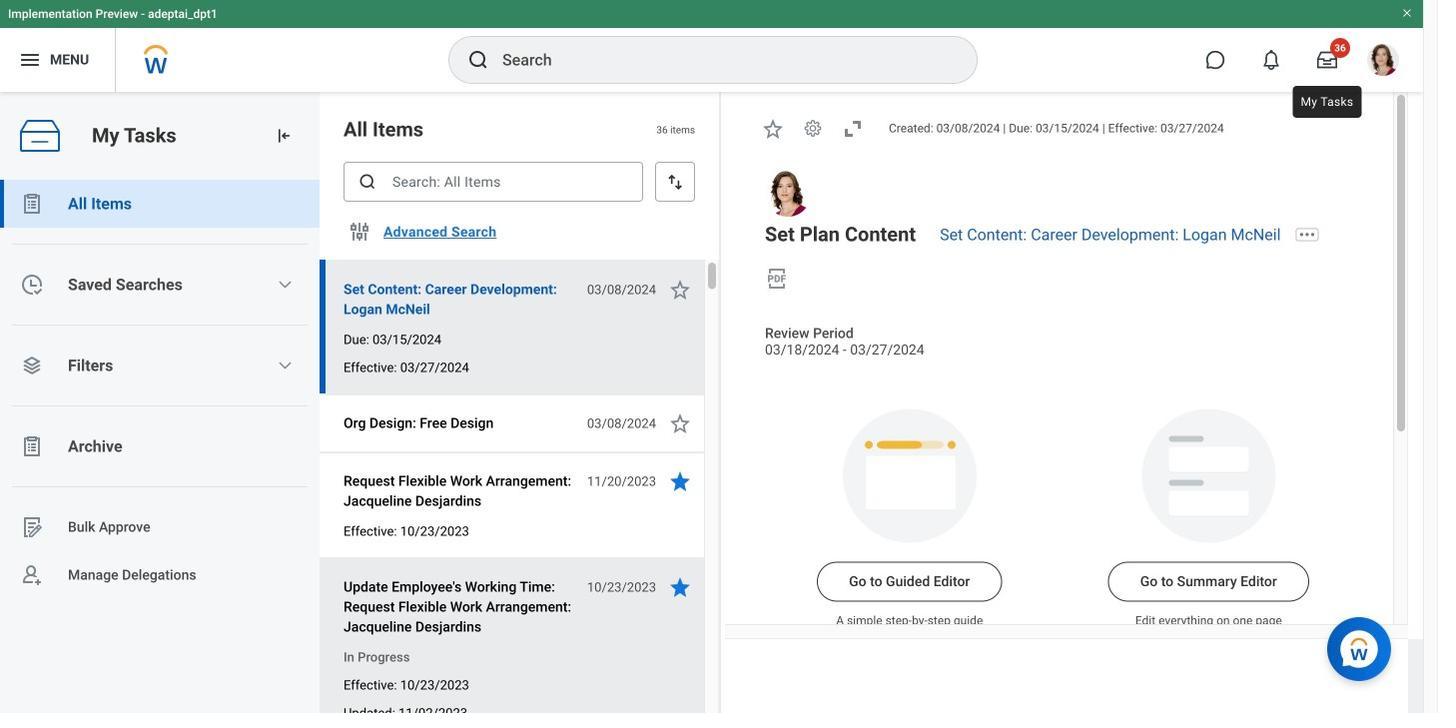 Task type: describe. For each thing, give the bounding box(es) containing it.
employee's photo (logan mcneil) image
[[765, 171, 811, 217]]

profile logan mcneil image
[[1367, 44, 1399, 80]]

0 vertical spatial star image
[[761, 117, 785, 141]]

item list element
[[320, 92, 721, 713]]

2 vertical spatial star image
[[668, 575, 692, 599]]

Search: All Items text field
[[344, 162, 643, 202]]

1 clipboard image from the top
[[20, 192, 44, 216]]

inbox large image
[[1317, 50, 1337, 70]]

close environment banner image
[[1401, 7, 1413, 19]]

search image
[[358, 172, 378, 192]]

fullscreen image
[[841, 117, 865, 141]]

chevron down image
[[277, 277, 293, 293]]

configure image
[[348, 220, 372, 244]]

notifications large image
[[1262, 50, 1281, 70]]

1 star image from the top
[[668, 278, 692, 302]]



Task type: locate. For each thing, give the bounding box(es) containing it.
sort image
[[665, 172, 685, 192]]

gear image
[[803, 118, 823, 138]]

user plus image
[[20, 563, 44, 587]]

search image
[[466, 48, 490, 72]]

2 star image from the top
[[668, 469, 692, 493]]

star image
[[761, 117, 785, 141], [668, 412, 692, 435], [668, 575, 692, 599]]

1 vertical spatial clipboard image
[[20, 434, 44, 458]]

clipboard image up clock check "icon"
[[20, 192, 44, 216]]

rename image
[[20, 515, 44, 539]]

clock check image
[[20, 273, 44, 297]]

clipboard image
[[20, 192, 44, 216], [20, 434, 44, 458]]

list
[[0, 180, 320, 599]]

clipboard image up rename image
[[20, 434, 44, 458]]

star image
[[668, 278, 692, 302], [668, 469, 692, 493]]

justify image
[[18, 48, 42, 72]]

0 vertical spatial clipboard image
[[20, 192, 44, 216]]

Search Workday  search field
[[502, 38, 936, 82]]

2 clipboard image from the top
[[20, 434, 44, 458]]

banner
[[0, 0, 1423, 92]]

view printable version (pdf) image
[[765, 267, 789, 290]]

1 vertical spatial star image
[[668, 412, 692, 435]]

tooltip
[[1289, 82, 1366, 122]]

1 vertical spatial star image
[[668, 469, 692, 493]]

0 vertical spatial star image
[[668, 278, 692, 302]]

transformation import image
[[274, 126, 294, 146]]



Task type: vqa. For each thing, say whether or not it's contained in the screenshot.
course to the bottom
no



